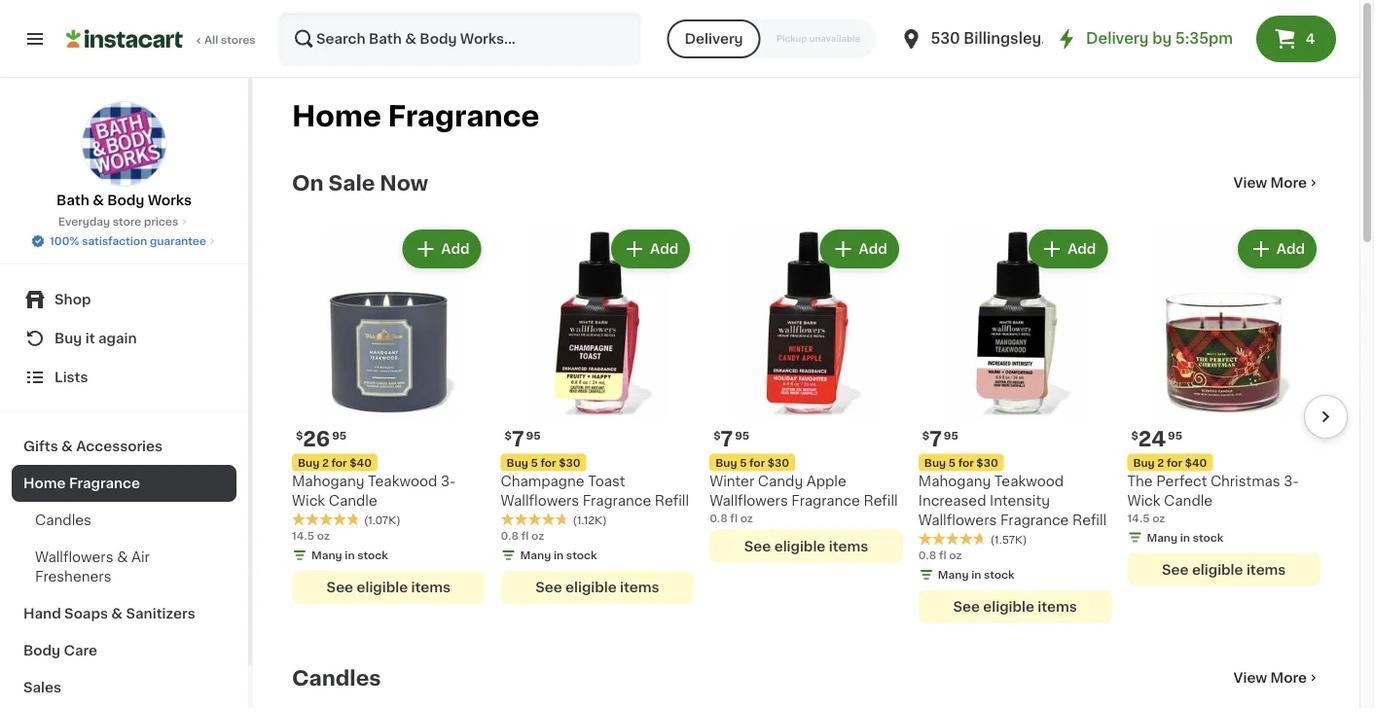 Task type: describe. For each thing, give the bounding box(es) containing it.
wallflowers inside champagne toast wallflowers fragrance refill
[[501, 494, 579, 508]]

sanitizers
[[126, 607, 195, 621]]

0 horizontal spatial 14.5
[[292, 531, 314, 542]]

eligible for winter candy apple wallflowers fragrance refill
[[774, 540, 826, 553]]

5 for mahogany teakwood increased intensity wallflowers fragrance refill
[[949, 458, 956, 468]]

on
[[292, 173, 324, 193]]

0.8 fl oz for champagne toast wallflowers fragrance refill
[[501, 531, 544, 542]]

delivery button
[[667, 19, 761, 58]]

mahogany for 26
[[292, 475, 364, 488]]

works
[[148, 194, 192, 207]]

(1.07k)
[[364, 515, 401, 526]]

refill inside the winter candy apple wallflowers fragrance refill 0.8 fl oz
[[864, 494, 898, 508]]

more for candles
[[1271, 672, 1307, 685]]

view for candles
[[1234, 672, 1267, 685]]

eligible for the perfect christmas 3- wick candle
[[1192, 563, 1243, 577]]

5 add from the left
[[1277, 242, 1305, 256]]

shop link
[[12, 280, 236, 319]]

3 add from the left
[[859, 242, 887, 256]]

body care link
[[12, 633, 236, 670]]

7 for mahogany teakwood increased intensity wallflowers fragrance refill
[[930, 429, 942, 450]]

fragrance down search field
[[388, 103, 540, 130]]

perfect
[[1156, 475, 1207, 488]]

$30 for winter candy apple wallflowers fragrance refill
[[768, 458, 789, 468]]

7 for champagne toast wallflowers fragrance refill
[[512, 429, 524, 450]]

add for champagne toast wallflowers fragrance refill
[[650, 242, 679, 256]]

see eligible items for the perfect christmas 3- wick candle
[[1162, 563, 1286, 577]]

mahogany teakwood 3- wick candle
[[292, 475, 456, 508]]

$40 for 24
[[1185, 458, 1207, 468]]

95 for mahogany teakwood 3- wick candle
[[332, 430, 347, 441]]

eligible for mahogany teakwood increased intensity wallflowers fragrance refill
[[983, 601, 1034, 614]]

buy 2 for $40 for 26
[[298, 457, 372, 468]]

lists
[[54, 371, 88, 384]]

delivery for delivery by 5:35pm
[[1086, 32, 1149, 46]]

again
[[98, 332, 137, 345]]

in for mahogany teakwood 3- wick candle
[[345, 550, 355, 561]]

wallflowers inside wallflowers & air fresheners
[[35, 551, 113, 564]]

mahogany teakwood increased intensity wallflowers fragrance refill
[[919, 475, 1107, 527]]

$40 for 26
[[350, 457, 372, 468]]

everyday
[[58, 217, 110, 227]]

refill inside champagne toast wallflowers fragrance refill
[[655, 494, 689, 508]]

3- inside the mahogany teakwood 3- wick candle
[[441, 475, 456, 488]]

accessories
[[76, 440, 163, 454]]

fragrance inside champagne toast wallflowers fragrance refill
[[583, 494, 651, 508]]

many in stock down the perfect christmas 3- wick candle 14.5 oz
[[1147, 532, 1224, 543]]

add for mahogany teakwood increased intensity wallflowers fragrance refill
[[1068, 242, 1096, 256]]

$ for mahogany teakwood 3- wick candle
[[296, 430, 303, 441]]

see eligible items button for mahogany teakwood 3- wick candle
[[292, 571, 485, 604]]

refill inside mahogany teakwood increased intensity wallflowers fragrance refill
[[1072, 513, 1107, 527]]

14.5 oz
[[292, 531, 330, 542]]

bath & body works link
[[56, 101, 192, 210]]

see eligible items button for winter candy apple wallflowers fragrance refill
[[710, 530, 903, 563]]

satisfaction
[[82, 236, 147, 247]]

store
[[113, 217, 141, 227]]

many in stock for champagne toast wallflowers fragrance refill
[[520, 550, 597, 561]]

fresheners
[[35, 570, 111, 584]]

eligible for mahogany teakwood 3- wick candle
[[357, 581, 408, 595]]

mahogany for 7
[[919, 475, 991, 488]]

buy 2 for $40 for 24
[[1133, 458, 1207, 468]]

& right soaps
[[111, 607, 123, 621]]

delivery by 5:35pm
[[1086, 32, 1233, 46]]

0.8 fl oz for mahogany teakwood increased intensity wallflowers fragrance refill
[[919, 550, 962, 561]]

items for the perfect christmas 3- wick candle
[[1247, 563, 1286, 577]]

many for mahogany teakwood increased intensity wallflowers fragrance refill
[[938, 570, 969, 581]]

gifts
[[23, 440, 58, 454]]

fl for mahogany teakwood increased intensity wallflowers fragrance refill
[[939, 550, 947, 561]]

champagne
[[501, 475, 584, 488]]

soaps
[[64, 607, 108, 621]]

see eligible items for champagne toast wallflowers fragrance refill
[[535, 581, 659, 595]]

delivery by 5:35pm link
[[1055, 27, 1233, 51]]

buy it again link
[[12, 319, 236, 358]]

1 horizontal spatial home
[[292, 103, 381, 130]]

in for mahogany teakwood increased intensity wallflowers fragrance refill
[[971, 570, 981, 581]]

view more for on sale now
[[1234, 176, 1307, 190]]

winter candy apple wallflowers fragrance refill 0.8 fl oz
[[710, 475, 898, 524]]

see eligible items for mahogany teakwood 3- wick candle
[[327, 581, 451, 595]]

wallflowers inside mahogany teakwood increased intensity wallflowers fragrance refill
[[919, 513, 997, 527]]

wallflowers & air fresheners
[[35, 551, 150, 584]]

$ for the perfect christmas 3- wick candle
[[1131, 430, 1138, 441]]

oz down the mahogany teakwood 3- wick candle
[[317, 531, 330, 542]]

see eligible items button for mahogany teakwood increased intensity wallflowers fragrance refill
[[919, 591, 1112, 624]]

it
[[85, 332, 95, 345]]

5:35pm
[[1175, 32, 1233, 46]]

candle inside the mahogany teakwood 3- wick candle
[[329, 494, 377, 508]]

candy
[[758, 475, 803, 488]]

hand soaps & sanitizers
[[23, 607, 195, 621]]

buy left it
[[54, 332, 82, 345]]

apple
[[807, 475, 846, 488]]

5 for champagne toast wallflowers fragrance refill
[[531, 458, 538, 468]]

for for mahogany teakwood 3- wick candle
[[331, 457, 347, 468]]

care
[[64, 644, 97, 658]]

stock for mahogany teakwood increased intensity wallflowers fragrance refill
[[984, 570, 1015, 581]]

guarantee
[[150, 236, 206, 247]]

the perfect christmas 3- wick candle 14.5 oz
[[1127, 475, 1299, 524]]

100% satisfaction guarantee button
[[30, 230, 218, 249]]

14.5 inside the perfect christmas 3- wick candle 14.5 oz
[[1127, 513, 1150, 524]]

stock down the perfect christmas 3- wick candle 14.5 oz
[[1193, 532, 1224, 543]]

home fragrance link
[[12, 465, 236, 502]]

by
[[1152, 32, 1172, 46]]

see for winter candy apple wallflowers fragrance refill
[[744, 540, 771, 553]]

toast
[[588, 475, 625, 488]]

fragrance down gifts & accessories
[[69, 477, 140, 490]]

champagne toast wallflowers fragrance refill
[[501, 475, 689, 508]]

530
[[931, 32, 960, 46]]

hand soaps & sanitizers link
[[12, 596, 236, 633]]

3 product group from the left
[[710, 226, 903, 563]]

for for winter candy apple wallflowers fragrance refill
[[749, 458, 765, 468]]

the
[[1127, 475, 1153, 488]]

many in stock for mahogany teakwood increased intensity wallflowers fragrance refill
[[938, 570, 1015, 581]]

items for mahogany teakwood increased intensity wallflowers fragrance refill
[[1038, 601, 1077, 614]]

95 for champagne toast wallflowers fragrance refill
[[526, 430, 541, 441]]

view more for candles
[[1234, 672, 1307, 685]]

intensity
[[990, 494, 1050, 508]]

for for the perfect christmas 3- wick candle
[[1167, 458, 1182, 468]]

wallflowers & air fresheners link
[[12, 539, 236, 596]]

view more link for candles
[[1234, 669, 1321, 688]]

buy for the perfect christmas 3- wick candle
[[1133, 458, 1155, 468]]

winter
[[710, 475, 754, 488]]

oz inside the winter candy apple wallflowers fragrance refill 0.8 fl oz
[[740, 513, 753, 524]]

(1.57k)
[[991, 535, 1027, 546]]

many in stock for mahogany teakwood 3- wick candle
[[311, 550, 388, 561]]

oz down champagne
[[531, 531, 544, 542]]

items for mahogany teakwood 3- wick candle
[[411, 581, 451, 595]]

delivery for delivery
[[685, 32, 743, 46]]

add button for mahogany teakwood increased intensity wallflowers fragrance refill
[[1031, 232, 1106, 267]]

in down the perfect christmas 3- wick candle 14.5 oz
[[1180, 532, 1190, 543]]

in for champagne toast wallflowers fragrance refill
[[554, 550, 564, 561]]

bath & body works
[[56, 194, 192, 207]]

bath
[[56, 194, 89, 207]]

everyday store prices
[[58, 217, 178, 227]]

buy for mahogany teakwood 3- wick candle
[[298, 457, 319, 468]]

see eligible items button for champagne toast wallflowers fragrance refill
[[501, 571, 694, 604]]

$ 26 95
[[296, 429, 347, 450]]

buy it again
[[54, 332, 137, 345]]



Task type: locate. For each thing, give the bounding box(es) containing it.
0 horizontal spatial candles
[[35, 514, 91, 527]]

0.8
[[710, 513, 728, 524], [501, 531, 519, 542], [919, 550, 936, 561]]

body down hand
[[23, 644, 60, 658]]

$ up increased
[[922, 430, 930, 441]]

for up perfect
[[1167, 458, 1182, 468]]

add button for mahogany teakwood 3- wick candle
[[404, 232, 479, 267]]

1 horizontal spatial 7
[[721, 429, 733, 450]]

0 horizontal spatial buy 2 for $40
[[298, 457, 372, 468]]

3 95 from the left
[[735, 430, 749, 441]]

1 horizontal spatial 0.8 fl oz
[[919, 550, 962, 561]]

0 vertical spatial home
[[292, 103, 381, 130]]

& for gifts
[[61, 440, 73, 454]]

4 button
[[1256, 16, 1336, 62]]

0 vertical spatial candles link
[[12, 502, 236, 539]]

view more link
[[1234, 173, 1321, 193], [1234, 669, 1321, 688]]

body care
[[23, 644, 97, 658]]

see eligible items button for the perfect christmas 3- wick candle
[[1127, 553, 1321, 586]]

$ for mahogany teakwood increased intensity wallflowers fragrance refill
[[922, 430, 930, 441]]

home fragrance down gifts & accessories
[[23, 477, 140, 490]]

1 horizontal spatial 14.5
[[1127, 513, 1150, 524]]

Search field
[[280, 14, 640, 64]]

$ 24 95
[[1131, 429, 1182, 450]]

$ 7 95
[[505, 429, 541, 450], [714, 429, 749, 450], [922, 429, 958, 450]]

gifts & accessories link
[[12, 428, 236, 465]]

body up store
[[107, 194, 144, 207]]

eligible
[[774, 540, 826, 553], [1192, 563, 1243, 577], [357, 581, 408, 595], [566, 581, 617, 595], [983, 601, 1034, 614]]

2 horizontal spatial 7
[[930, 429, 942, 450]]

530 billingsley road
[[931, 32, 1084, 46]]

2 buy 2 for $40 from the left
[[1133, 458, 1207, 468]]

5 product group from the left
[[1127, 226, 1321, 586]]

eligible down the winter candy apple wallflowers fragrance refill 0.8 fl oz
[[774, 540, 826, 553]]

0 vertical spatial 0.8
[[710, 513, 728, 524]]

1 $ 7 95 from the left
[[505, 429, 541, 450]]

$ 7 95 for champagne toast wallflowers fragrance refill
[[505, 429, 541, 450]]

bath & body works logo image
[[81, 101, 167, 187]]

air
[[131, 551, 150, 564]]

0 horizontal spatial 0.8
[[501, 531, 519, 542]]

see for mahogany teakwood 3- wick candle
[[327, 581, 353, 595]]

3 7 from the left
[[930, 429, 942, 450]]

0 vertical spatial more
[[1271, 176, 1307, 190]]

teakwood up "(1.07k)"
[[368, 475, 437, 488]]

1 vertical spatial 14.5
[[292, 531, 314, 542]]

2 teakwood from the left
[[994, 475, 1064, 488]]

1 product group from the left
[[292, 226, 485, 604]]

5 up the winter
[[740, 458, 747, 468]]

$ 7 95 up the winter
[[714, 429, 749, 450]]

items for champagne toast wallflowers fragrance refill
[[620, 581, 659, 595]]

0 vertical spatial 14.5
[[1127, 513, 1150, 524]]

0 horizontal spatial candle
[[329, 494, 377, 508]]

None search field
[[278, 12, 642, 66]]

0 vertical spatial fl
[[730, 513, 738, 524]]

$ 7 95 up increased
[[922, 429, 958, 450]]

1 horizontal spatial home fragrance
[[292, 103, 540, 130]]

buy up increased
[[924, 458, 946, 468]]

all
[[204, 35, 218, 45]]

sales link
[[12, 670, 236, 707]]

4
[[1306, 32, 1315, 46]]

stock
[[1193, 532, 1224, 543], [357, 550, 388, 561], [566, 550, 597, 561], [984, 570, 1015, 581]]

0 horizontal spatial fl
[[521, 531, 529, 542]]

buy down 26
[[298, 457, 319, 468]]

530 billingsley road button
[[900, 12, 1084, 66]]

many
[[1147, 532, 1178, 543], [311, 550, 342, 561], [520, 550, 551, 561], [938, 570, 969, 581]]

buy 5 for $30 for mahogany teakwood increased intensity wallflowers fragrance refill
[[924, 458, 998, 468]]

2 view more from the top
[[1234, 672, 1307, 685]]

1 vertical spatial home
[[23, 477, 66, 490]]

2 mahogany from the left
[[919, 475, 991, 488]]

buy 2 for $40
[[298, 457, 372, 468], [1133, 458, 1207, 468]]

buy for winter candy apple wallflowers fragrance refill
[[715, 458, 737, 468]]

candles inside candles link
[[35, 514, 91, 527]]

2 95 from the left
[[526, 430, 541, 441]]

many in stock down the "(1.12k)"
[[520, 550, 597, 561]]

1 vertical spatial view more
[[1234, 672, 1307, 685]]

see eligible items button down (1.57k)
[[919, 591, 1112, 624]]

oz down increased
[[949, 550, 962, 561]]

wick inside the perfect christmas 3- wick candle 14.5 oz
[[1127, 494, 1161, 508]]

1 vertical spatial body
[[23, 644, 60, 658]]

on sale now
[[292, 173, 428, 193]]

product group containing 26
[[292, 226, 485, 604]]

2 $ from the left
[[505, 430, 512, 441]]

candle inside the perfect christmas 3- wick candle 14.5 oz
[[1164, 494, 1213, 508]]

1 horizontal spatial candles
[[292, 668, 381, 689]]

now
[[380, 173, 428, 193]]

2 $ 7 95 from the left
[[714, 429, 749, 450]]

eligible down (1.57k)
[[983, 601, 1034, 614]]

buy up champagne
[[507, 458, 528, 468]]

4 for from the left
[[958, 458, 974, 468]]

2 horizontal spatial 5
[[949, 458, 956, 468]]

& right gifts
[[61, 440, 73, 454]]

0 horizontal spatial $40
[[350, 457, 372, 468]]

95 right the 24
[[1168, 430, 1182, 441]]

1 more from the top
[[1271, 176, 1307, 190]]

2 horizontal spatial refill
[[1072, 513, 1107, 527]]

buy for champagne toast wallflowers fragrance refill
[[507, 458, 528, 468]]

wallflowers down champagne
[[501, 494, 579, 508]]

prices
[[144, 217, 178, 227]]

2 down "$ 24 95"
[[1157, 458, 1164, 468]]

0 vertical spatial body
[[107, 194, 144, 207]]

buy 5 for $30 up increased
[[924, 458, 998, 468]]

teakwood
[[368, 475, 437, 488], [994, 475, 1064, 488]]

wick inside the mahogany teakwood 3- wick candle
[[292, 494, 325, 508]]

3- inside the perfect christmas 3- wick candle 14.5 oz
[[1284, 475, 1299, 488]]

1 95 from the left
[[332, 430, 347, 441]]

2 view from the top
[[1234, 672, 1267, 685]]

3 for from the left
[[749, 458, 765, 468]]

sale
[[328, 173, 375, 193]]

1 horizontal spatial body
[[107, 194, 144, 207]]

2 horizontal spatial $30
[[976, 458, 998, 468]]

14.5
[[1127, 513, 1150, 524], [292, 531, 314, 542]]

& for bath
[[93, 194, 104, 207]]

2 2 from the left
[[1157, 458, 1164, 468]]

see eligible items down the perfect christmas 3- wick candle 14.5 oz
[[1162, 563, 1286, 577]]

teakwood for 26
[[368, 475, 437, 488]]

1 teakwood from the left
[[368, 475, 437, 488]]

all stores
[[204, 35, 256, 45]]

$40 up the mahogany teakwood 3- wick candle
[[350, 457, 372, 468]]

many down 14.5 oz
[[311, 550, 342, 561]]

candle up "(1.07k)"
[[329, 494, 377, 508]]

many down champagne
[[520, 550, 551, 561]]

2 5 from the left
[[740, 458, 747, 468]]

3- left champagne
[[441, 475, 456, 488]]

stock down (1.57k)
[[984, 570, 1015, 581]]

stock for mahogany teakwood 3- wick candle
[[357, 550, 388, 561]]

0.8 down increased
[[919, 550, 936, 561]]

0 vertical spatial view more
[[1234, 176, 1307, 190]]

7 for winter candy apple wallflowers fragrance refill
[[721, 429, 733, 450]]

delivery inside 'link'
[[1086, 32, 1149, 46]]

many for mahogany teakwood 3- wick candle
[[311, 550, 342, 561]]

(1.12k)
[[573, 515, 607, 526]]

eligible for champagne toast wallflowers fragrance refill
[[566, 581, 617, 595]]

& inside wallflowers & air fresheners
[[117, 551, 128, 564]]

gifts & accessories
[[23, 440, 163, 454]]

1 horizontal spatial $30
[[768, 458, 789, 468]]

$30 for champagne toast wallflowers fragrance refill
[[559, 458, 580, 468]]

fragrance inside the winter candy apple wallflowers fragrance refill 0.8 fl oz
[[792, 494, 860, 508]]

1 $40 from the left
[[350, 457, 372, 468]]

fl
[[730, 513, 738, 524], [521, 531, 529, 542], [939, 550, 947, 561]]

1 wick from the left
[[292, 494, 325, 508]]

see eligible items down the winter candy apple wallflowers fragrance refill 0.8 fl oz
[[744, 540, 868, 553]]

2 vertical spatial fl
[[939, 550, 947, 561]]

home down gifts
[[23, 477, 66, 490]]

95 up champagne
[[526, 430, 541, 441]]

see eligible items for mahogany teakwood increased intensity wallflowers fragrance refill
[[953, 601, 1077, 614]]

fragrance inside mahogany teakwood increased intensity wallflowers fragrance refill
[[1000, 513, 1069, 527]]

0 horizontal spatial home
[[23, 477, 66, 490]]

7 up the winter
[[721, 429, 733, 450]]

4 add button from the left
[[1031, 232, 1106, 267]]

0 horizontal spatial delivery
[[685, 32, 743, 46]]

2 $30 from the left
[[768, 458, 789, 468]]

mahogany inside mahogany teakwood increased intensity wallflowers fragrance refill
[[919, 475, 991, 488]]

refill
[[655, 494, 689, 508], [864, 494, 898, 508], [1072, 513, 1107, 527]]

1 buy 2 for $40 from the left
[[298, 457, 372, 468]]

1 vertical spatial more
[[1271, 672, 1307, 685]]

$40 up perfect
[[1185, 458, 1207, 468]]

95 up increased
[[944, 430, 958, 441]]

5 for from the left
[[1167, 458, 1182, 468]]

1 horizontal spatial refill
[[864, 494, 898, 508]]

many for champagne toast wallflowers fragrance refill
[[520, 550, 551, 561]]

add button
[[404, 232, 479, 267], [613, 232, 688, 267], [822, 232, 897, 267], [1031, 232, 1106, 267], [1240, 232, 1315, 267]]

see for the perfect christmas 3- wick candle
[[1162, 563, 1189, 577]]

many down perfect
[[1147, 532, 1178, 543]]

1 candle from the left
[[329, 494, 377, 508]]

view more link for on sale now
[[1234, 173, 1321, 193]]

& left air
[[117, 551, 128, 564]]

product group
[[292, 226, 485, 604], [501, 226, 694, 604], [710, 226, 903, 563], [919, 226, 1112, 624], [1127, 226, 1321, 586]]

1 7 from the left
[[512, 429, 524, 450]]

lists link
[[12, 358, 236, 397]]

1 horizontal spatial $ 7 95
[[714, 429, 749, 450]]

1 horizontal spatial mahogany
[[919, 475, 991, 488]]

1 horizontal spatial teakwood
[[994, 475, 1064, 488]]

for for champagne toast wallflowers fragrance refill
[[541, 458, 556, 468]]

home fragrance up now
[[292, 103, 540, 130]]

mahogany inside the mahogany teakwood 3- wick candle
[[292, 475, 364, 488]]

0 vertical spatial 0.8 fl oz
[[501, 531, 544, 542]]

wallflowers down the winter
[[710, 494, 788, 508]]

in down increased
[[971, 570, 981, 581]]

wallflowers inside the winter candy apple wallflowers fragrance refill 0.8 fl oz
[[710, 494, 788, 508]]

0 horizontal spatial buy 5 for $30
[[507, 458, 580, 468]]

1 view more from the top
[[1234, 176, 1307, 190]]

1 vertical spatial view
[[1234, 672, 1267, 685]]

teakwood up intensity
[[994, 475, 1064, 488]]

0 vertical spatial view more link
[[1234, 173, 1321, 193]]

teakwood inside mahogany teakwood increased intensity wallflowers fragrance refill
[[994, 475, 1064, 488]]

2 add from the left
[[650, 242, 679, 256]]

3- right christmas
[[1284, 475, 1299, 488]]

2 horizontal spatial buy 5 for $30
[[924, 458, 998, 468]]

5
[[531, 458, 538, 468], [740, 458, 747, 468], [949, 458, 956, 468]]

7
[[512, 429, 524, 450], [721, 429, 733, 450], [930, 429, 942, 450]]

buy up the the
[[1133, 458, 1155, 468]]

1 $ from the left
[[296, 430, 303, 441]]

delivery inside button
[[685, 32, 743, 46]]

0 horizontal spatial $30
[[559, 458, 580, 468]]

3 $30 from the left
[[976, 458, 998, 468]]

5 up increased
[[949, 458, 956, 468]]

1 buy 5 for $30 from the left
[[507, 458, 580, 468]]

stock down the "(1.12k)"
[[566, 550, 597, 561]]

fl down champagne
[[521, 531, 529, 542]]

14.5 down the the
[[1127, 513, 1150, 524]]

candle
[[329, 494, 377, 508], [1164, 494, 1213, 508]]

2 for 26
[[322, 457, 329, 468]]

1 vertical spatial candles
[[292, 668, 381, 689]]

0 horizontal spatial teakwood
[[368, 475, 437, 488]]

1 horizontal spatial 2
[[1157, 458, 1164, 468]]

stores
[[221, 35, 256, 45]]

2 view more link from the top
[[1234, 669, 1321, 688]]

5 add button from the left
[[1240, 232, 1315, 267]]

many in stock down 14.5 oz
[[311, 550, 388, 561]]

for for mahogany teakwood increased intensity wallflowers fragrance refill
[[958, 458, 974, 468]]

1 mahogany from the left
[[292, 475, 364, 488]]

eligible down the "(1.12k)"
[[566, 581, 617, 595]]

2 for from the left
[[541, 458, 556, 468]]

see eligible items button
[[710, 530, 903, 563], [1127, 553, 1321, 586], [292, 571, 485, 604], [501, 571, 694, 604], [919, 591, 1112, 624]]

stock for champagne toast wallflowers fragrance refill
[[566, 550, 597, 561]]

wick down the the
[[1127, 494, 1161, 508]]

candles link
[[12, 502, 236, 539], [292, 667, 381, 690]]

oz
[[740, 513, 753, 524], [1152, 513, 1165, 524], [317, 531, 330, 542], [531, 531, 544, 542], [949, 550, 962, 561]]

view for on sale now
[[1234, 176, 1267, 190]]

road
[[1045, 32, 1084, 46]]

0 horizontal spatial refill
[[655, 494, 689, 508]]

5 95 from the left
[[1168, 430, 1182, 441]]

5 $ from the left
[[1131, 430, 1138, 441]]

2 candle from the left
[[1164, 494, 1213, 508]]

1 horizontal spatial 0.8
[[710, 513, 728, 524]]

1 vertical spatial candles link
[[292, 667, 381, 690]]

in down the mahogany teakwood 3- wick candle
[[345, 550, 355, 561]]

fl for champagne toast wallflowers fragrance refill
[[521, 531, 529, 542]]

$ up the the
[[1131, 430, 1138, 441]]

95 for winter candy apple wallflowers fragrance refill
[[735, 430, 749, 441]]

2 wick from the left
[[1127, 494, 1161, 508]]

see eligible items for winter candy apple wallflowers fragrance refill
[[744, 540, 868, 553]]

100% satisfaction guarantee
[[50, 236, 206, 247]]

1 vertical spatial 0.8 fl oz
[[919, 550, 962, 561]]

buy 5 for $30 for champagne toast wallflowers fragrance refill
[[507, 458, 580, 468]]

2 horizontal spatial fl
[[939, 550, 947, 561]]

2 more from the top
[[1271, 672, 1307, 685]]

for
[[331, 457, 347, 468], [541, 458, 556, 468], [749, 458, 765, 468], [958, 458, 974, 468], [1167, 458, 1182, 468]]

service type group
[[667, 19, 876, 58]]

mahogany
[[292, 475, 364, 488], [919, 475, 991, 488]]

1 5 from the left
[[531, 458, 538, 468]]

eligible down "(1.07k)"
[[357, 581, 408, 595]]

95 inside $ 26 95
[[332, 430, 347, 441]]

mahogany down $ 26 95
[[292, 475, 364, 488]]

candle down perfect
[[1164, 494, 1213, 508]]

buy 5 for $30
[[507, 458, 580, 468], [715, 458, 789, 468], [924, 458, 998, 468]]

0.8 fl oz down champagne
[[501, 531, 544, 542]]

instacart logo image
[[66, 27, 183, 51]]

26
[[303, 429, 330, 450]]

buy up the winter
[[715, 458, 737, 468]]

1 horizontal spatial 3-
[[1284, 475, 1299, 488]]

see eligible items down "(1.07k)"
[[327, 581, 451, 595]]

0 horizontal spatial body
[[23, 644, 60, 658]]

3 $ from the left
[[714, 430, 721, 441]]

0 horizontal spatial 5
[[531, 458, 538, 468]]

4 $ from the left
[[922, 430, 930, 441]]

1 horizontal spatial candle
[[1164, 494, 1213, 508]]

4 95 from the left
[[944, 430, 958, 441]]

0 horizontal spatial wick
[[292, 494, 325, 508]]

1 2 from the left
[[322, 457, 329, 468]]

$ 7 95 for winter candy apple wallflowers fragrance refill
[[714, 429, 749, 450]]

wick
[[292, 494, 325, 508], [1127, 494, 1161, 508]]

add
[[441, 242, 470, 256], [650, 242, 679, 256], [859, 242, 887, 256], [1068, 242, 1096, 256], [1277, 242, 1305, 256]]

buy for mahogany teakwood increased intensity wallflowers fragrance refill
[[924, 458, 946, 468]]

product group containing 24
[[1127, 226, 1321, 586]]

2 3- from the left
[[1284, 475, 1299, 488]]

see eligible items button down "(1.07k)"
[[292, 571, 485, 604]]

1 horizontal spatial delivery
[[1086, 32, 1149, 46]]

buy 2 for $40 down $ 26 95
[[298, 457, 372, 468]]

1 for from the left
[[331, 457, 347, 468]]

mahogany up increased
[[919, 475, 991, 488]]

0 horizontal spatial $ 7 95
[[505, 429, 541, 450]]

fragrance down intensity
[[1000, 513, 1069, 527]]

1 add from the left
[[441, 242, 470, 256]]

0.8 fl oz down increased
[[919, 550, 962, 561]]

buy 5 for $30 for winter candy apple wallflowers fragrance refill
[[715, 458, 789, 468]]

1 horizontal spatial fl
[[730, 513, 738, 524]]

0.8 down champagne
[[501, 531, 519, 542]]

for up candy
[[749, 458, 765, 468]]

14.5 down the mahogany teakwood 3- wick candle
[[292, 531, 314, 542]]

0.8 for wallflowers
[[919, 550, 936, 561]]

3 $ 7 95 from the left
[[922, 429, 958, 450]]

fragrance
[[388, 103, 540, 130], [69, 477, 140, 490], [583, 494, 651, 508], [792, 494, 860, 508], [1000, 513, 1069, 527]]

$30 up champagne
[[559, 458, 580, 468]]

fl down the winter
[[730, 513, 738, 524]]

see eligible items down the "(1.12k)"
[[535, 581, 659, 595]]

item carousel region
[[265, 218, 1348, 636]]

buy 5 for $30 up the winter
[[715, 458, 789, 468]]

95 inside "$ 24 95"
[[1168, 430, 1182, 441]]

for up increased
[[958, 458, 974, 468]]

3 5 from the left
[[949, 458, 956, 468]]

$ inside "$ 24 95"
[[1131, 430, 1138, 441]]

see eligible items button down the "(1.12k)"
[[501, 571, 694, 604]]

2 vertical spatial 0.8
[[919, 550, 936, 561]]

0.8 inside the winter candy apple wallflowers fragrance refill 0.8 fl oz
[[710, 513, 728, 524]]

0 horizontal spatial candles link
[[12, 502, 236, 539]]

7 up champagne
[[512, 429, 524, 450]]

$ for champagne toast wallflowers fragrance refill
[[505, 430, 512, 441]]

1 add button from the left
[[404, 232, 479, 267]]

candles
[[35, 514, 91, 527], [292, 668, 381, 689]]

0 horizontal spatial 2
[[322, 457, 329, 468]]

4 product group from the left
[[919, 226, 1112, 624]]

in
[[1180, 532, 1190, 543], [345, 550, 355, 561], [554, 550, 564, 561], [971, 570, 981, 581]]

stock down "(1.07k)"
[[357, 550, 388, 561]]

see for mahogany teakwood increased intensity wallflowers fragrance refill
[[953, 601, 980, 614]]

many in stock
[[1147, 532, 1224, 543], [311, 550, 388, 561], [520, 550, 597, 561], [938, 570, 1015, 581]]

1 horizontal spatial candles link
[[292, 667, 381, 690]]

see eligible items down (1.57k)
[[953, 601, 1077, 614]]

3 buy 5 for $30 from the left
[[924, 458, 998, 468]]

95 for the perfect christmas 3- wick candle
[[1168, 430, 1182, 441]]

4 add from the left
[[1068, 242, 1096, 256]]

2 $40 from the left
[[1185, 458, 1207, 468]]

2 product group from the left
[[501, 226, 694, 604]]

view more
[[1234, 176, 1307, 190], [1234, 672, 1307, 685]]

sales
[[23, 681, 61, 695]]

delivery
[[1086, 32, 1149, 46], [685, 32, 743, 46]]

wallflowers up fresheners
[[35, 551, 113, 564]]

1 view more link from the top
[[1234, 173, 1321, 193]]

1 vertical spatial view more link
[[1234, 669, 1321, 688]]

0.8 for refill
[[501, 531, 519, 542]]

5 for winter candy apple wallflowers fragrance refill
[[740, 458, 747, 468]]

1 horizontal spatial buy 5 for $30
[[715, 458, 789, 468]]

view
[[1234, 176, 1267, 190], [1234, 672, 1267, 685]]

0 horizontal spatial mahogany
[[292, 475, 364, 488]]

& right "bath"
[[93, 194, 104, 207]]

$30 for mahogany teakwood increased intensity wallflowers fragrance refill
[[976, 458, 998, 468]]

1 $30 from the left
[[559, 458, 580, 468]]

$ 7 95 up champagne
[[505, 429, 541, 450]]

items
[[829, 540, 868, 553], [1247, 563, 1286, 577], [411, 581, 451, 595], [620, 581, 659, 595], [1038, 601, 1077, 614]]

all stores link
[[66, 12, 257, 66]]

1 vertical spatial fl
[[521, 531, 529, 542]]

1 view from the top
[[1234, 176, 1267, 190]]

0 horizontal spatial 3-
[[441, 475, 456, 488]]

0.8 down the winter
[[710, 513, 728, 524]]

2 for 24
[[1157, 458, 1164, 468]]

& for wallflowers
[[117, 551, 128, 564]]

christmas
[[1211, 475, 1280, 488]]

shop
[[54, 293, 91, 307]]

&
[[93, 194, 104, 207], [61, 440, 73, 454], [117, 551, 128, 564], [111, 607, 123, 621]]

home up sale
[[292, 103, 381, 130]]

$ inside $ 26 95
[[296, 430, 303, 441]]

teakwood inside the mahogany teakwood 3- wick candle
[[368, 475, 437, 488]]

for down $ 26 95
[[331, 457, 347, 468]]

in down champagne toast wallflowers fragrance refill
[[554, 550, 564, 561]]

2 horizontal spatial $ 7 95
[[922, 429, 958, 450]]

0 vertical spatial candles
[[35, 514, 91, 527]]

$30
[[559, 458, 580, 468], [768, 458, 789, 468], [976, 458, 998, 468]]

$ up the winter
[[714, 430, 721, 441]]

hand
[[23, 607, 61, 621]]

see for champagne toast wallflowers fragrance refill
[[535, 581, 562, 595]]

1 vertical spatial home fragrance
[[23, 477, 140, 490]]

0 vertical spatial view
[[1234, 176, 1267, 190]]

2 buy 5 for $30 from the left
[[715, 458, 789, 468]]

more for on sale now
[[1271, 176, 1307, 190]]

95 for mahogany teakwood increased intensity wallflowers fragrance refill
[[944, 430, 958, 441]]

add button for champagne toast wallflowers fragrance refill
[[613, 232, 688, 267]]

1 3- from the left
[[441, 475, 456, 488]]

1 vertical spatial 0.8
[[501, 531, 519, 542]]

fragrance down apple at the right of the page
[[792, 494, 860, 508]]

$30 up candy
[[768, 458, 789, 468]]

0 vertical spatial home fragrance
[[292, 103, 540, 130]]

1 horizontal spatial wick
[[1127, 494, 1161, 508]]

$
[[296, 430, 303, 441], [505, 430, 512, 441], [714, 430, 721, 441], [922, 430, 930, 441], [1131, 430, 1138, 441]]

$40
[[350, 457, 372, 468], [1185, 458, 1207, 468]]

everyday store prices link
[[58, 214, 190, 230]]

add for mahogany teakwood 3- wick candle
[[441, 242, 470, 256]]

body
[[107, 194, 144, 207], [23, 644, 60, 658]]

1 horizontal spatial $40
[[1185, 458, 1207, 468]]

many in stock down (1.57k)
[[938, 570, 1015, 581]]

$ for winter candy apple wallflowers fragrance refill
[[714, 430, 721, 441]]

0 horizontal spatial 7
[[512, 429, 524, 450]]

buy 2 for $40 up perfect
[[1133, 458, 1207, 468]]

teakwood for 7
[[994, 475, 1064, 488]]

increased
[[919, 494, 986, 508]]

24
[[1138, 429, 1166, 450]]

1 horizontal spatial 5
[[740, 458, 747, 468]]

billingsley
[[964, 32, 1041, 46]]

2 add button from the left
[[613, 232, 688, 267]]

1 horizontal spatial buy 2 for $40
[[1133, 458, 1207, 468]]

2 horizontal spatial 0.8
[[919, 550, 936, 561]]

0 horizontal spatial home fragrance
[[23, 477, 140, 490]]

home fragrance
[[292, 103, 540, 130], [23, 477, 140, 490]]

many down increased
[[938, 570, 969, 581]]

2 7 from the left
[[721, 429, 733, 450]]

on sale now link
[[292, 171, 428, 195]]

see eligible items button down the winter candy apple wallflowers fragrance refill 0.8 fl oz
[[710, 530, 903, 563]]

items for winter candy apple wallflowers fragrance refill
[[829, 540, 868, 553]]

for up champagne
[[541, 458, 556, 468]]

3 add button from the left
[[822, 232, 897, 267]]

100%
[[50, 236, 79, 247]]

0 horizontal spatial 0.8 fl oz
[[501, 531, 544, 542]]

fl inside the winter candy apple wallflowers fragrance refill 0.8 fl oz
[[730, 513, 738, 524]]

oz inside the perfect christmas 3- wick candle 14.5 oz
[[1152, 513, 1165, 524]]

$ 7 95 for mahogany teakwood increased intensity wallflowers fragrance refill
[[922, 429, 958, 450]]

$ up the mahogany teakwood 3- wick candle
[[296, 430, 303, 441]]

$ up champagne
[[505, 430, 512, 441]]



Task type: vqa. For each thing, say whether or not it's contained in the screenshot.
in
yes



